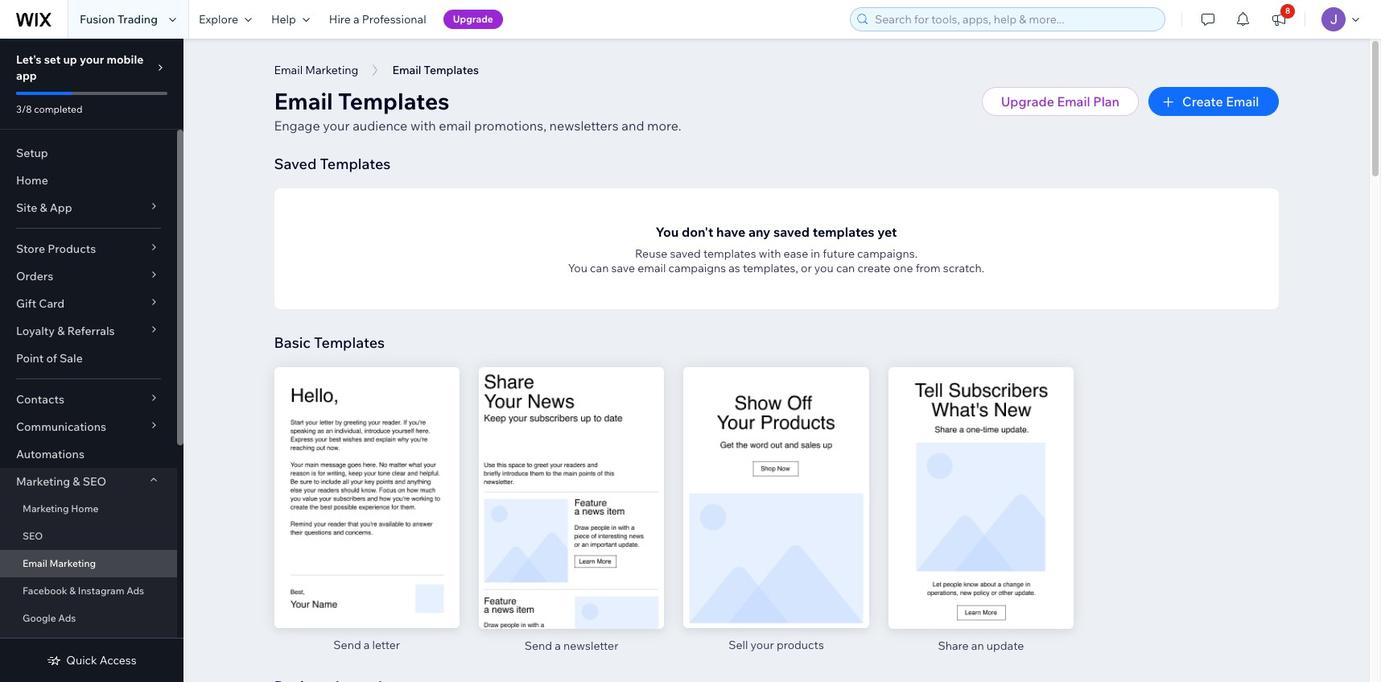 Task type: vqa. For each thing, say whether or not it's contained in the screenshot.
the leftmost performance
no



Task type: locate. For each thing, give the bounding box(es) containing it.
& right the site
[[40, 201, 47, 215]]

0 vertical spatial you
[[656, 224, 679, 240]]

marketing home
[[23, 503, 99, 515]]

email left promotions,
[[439, 118, 472, 134]]

2 horizontal spatial a
[[555, 638, 561, 653]]

seo
[[83, 474, 106, 489], [23, 530, 43, 542]]

marketing inside "popup button"
[[16, 474, 70, 489]]

templates for basic
[[314, 333, 385, 352]]

your right "sell"
[[751, 638, 774, 653]]

& for site
[[40, 201, 47, 215]]

saved up ease
[[774, 224, 810, 240]]

marketing down automations at the left of the page
[[16, 474, 70, 489]]

ads
[[127, 585, 144, 597], [58, 612, 76, 624]]

can left save
[[590, 261, 609, 275]]

0 horizontal spatial can
[[590, 261, 609, 275]]

0 horizontal spatial send
[[334, 638, 361, 653]]

can right you
[[837, 261, 855, 275]]

email right save
[[638, 261, 666, 275]]

email up the facebook
[[23, 557, 47, 569]]

0 vertical spatial upgrade
[[453, 13, 494, 25]]

a for newsletter
[[555, 638, 561, 653]]

& down automations "link"
[[73, 474, 80, 489]]

0 vertical spatial email marketing
[[274, 63, 359, 77]]

0 horizontal spatial with
[[411, 118, 436, 134]]

save
[[612, 261, 635, 275]]

a for letter
[[364, 638, 370, 653]]

2 vertical spatial your
[[751, 638, 774, 653]]

gift card button
[[0, 290, 177, 317]]

setup link
[[0, 139, 177, 167]]

don't
[[682, 224, 714, 240]]

0 horizontal spatial templates
[[704, 246, 757, 261]]

saved
[[774, 224, 810, 240], [670, 246, 701, 261]]

1 horizontal spatial send
[[525, 638, 553, 653]]

1 horizontal spatial ads
[[127, 585, 144, 597]]

marketing down hire
[[305, 63, 359, 77]]

marketing up 'facebook & instagram ads'
[[50, 557, 96, 569]]

create
[[858, 261, 891, 275]]

1 vertical spatial email marketing
[[23, 557, 96, 569]]

0 horizontal spatial your
[[80, 52, 104, 67]]

email templates engage your audience with email promotions, newsletters and more.
[[274, 87, 682, 134]]

saved
[[274, 155, 317, 173]]

0 vertical spatial with
[[411, 118, 436, 134]]

home link
[[0, 167, 177, 194]]

sidebar element
[[0, 39, 184, 682]]

templates
[[813, 224, 875, 240], [704, 246, 757, 261]]

1 vertical spatial your
[[323, 118, 350, 134]]

templates
[[338, 87, 450, 115], [320, 155, 391, 173], [314, 333, 385, 352]]

0 vertical spatial saved
[[774, 224, 810, 240]]

0 horizontal spatial seo
[[23, 530, 43, 542]]

& inside facebook & instagram ads "link"
[[69, 585, 76, 597]]

1 vertical spatial home
[[71, 503, 99, 515]]

& right loyalty
[[57, 324, 65, 338]]

0 horizontal spatial upgrade
[[453, 13, 494, 25]]

&
[[40, 201, 47, 215], [57, 324, 65, 338], [73, 474, 80, 489], [69, 585, 76, 597]]

email marketing for email marketing link
[[23, 557, 96, 569]]

you up reuse
[[656, 224, 679, 240]]

completed
[[34, 103, 82, 115]]

a right hire
[[354, 12, 360, 27]]

seo down marketing home
[[23, 530, 43, 542]]

email marketing down hire
[[274, 63, 359, 77]]

1 horizontal spatial can
[[837, 261, 855, 275]]

with inside email templates engage your audience with email promotions, newsletters and more.
[[411, 118, 436, 134]]

one
[[894, 261, 914, 275]]

& right the facebook
[[69, 585, 76, 597]]

can
[[590, 261, 609, 275], [837, 261, 855, 275]]

email
[[439, 118, 472, 134], [638, 261, 666, 275]]

you
[[656, 224, 679, 240], [568, 261, 588, 275]]

1 horizontal spatial seo
[[83, 474, 106, 489]]

0 horizontal spatial email marketing
[[23, 557, 96, 569]]

loyalty & referrals button
[[0, 317, 177, 345]]

seo down automations "link"
[[83, 474, 106, 489]]

email marketing
[[274, 63, 359, 77], [23, 557, 96, 569]]

plan
[[1094, 93, 1120, 110]]

let's set up your mobile app
[[16, 52, 144, 83]]

facebook & instagram ads link
[[0, 577, 177, 605]]

create
[[1183, 93, 1224, 110]]

3/8 completed
[[16, 103, 82, 115]]

set
[[44, 52, 61, 67]]

& inside loyalty & referrals dropdown button
[[57, 324, 65, 338]]

home down marketing & seo "popup button"
[[71, 503, 99, 515]]

more.
[[647, 118, 682, 134]]

1 horizontal spatial upgrade
[[1002, 93, 1055, 110]]

0 vertical spatial templates
[[338, 87, 450, 115]]

you don't have any saved templates yet reuse saved templates with ease in future campaigns. you can save email campaigns as templates, or you can create one from scratch.
[[568, 224, 985, 275]]

1 send from the left
[[334, 638, 361, 653]]

templates for saved
[[320, 155, 391, 173]]

0 horizontal spatial email
[[439, 118, 472, 134]]

ease
[[784, 246, 809, 261]]

seo inside "popup button"
[[83, 474, 106, 489]]

0 horizontal spatial you
[[568, 261, 588, 275]]

sell
[[729, 638, 748, 653]]

email
[[274, 63, 303, 77], [274, 87, 333, 115], [1058, 93, 1091, 110], [1227, 93, 1260, 110], [23, 557, 47, 569]]

1 vertical spatial email
[[638, 261, 666, 275]]

referrals
[[67, 324, 115, 338]]

point of sale link
[[0, 345, 177, 372]]

1 horizontal spatial you
[[656, 224, 679, 240]]

app
[[50, 201, 72, 215]]

promotions,
[[474, 118, 547, 134]]

templates inside email templates engage your audience with email promotions, newsletters and more.
[[338, 87, 450, 115]]

templates right basic
[[314, 333, 385, 352]]

explore
[[199, 12, 238, 27]]

0 vertical spatial ads
[[127, 585, 144, 597]]

saved down don't
[[670, 246, 701, 261]]

you left save
[[568, 261, 588, 275]]

email marketing inside sidebar element
[[23, 557, 96, 569]]

email marketing for email marketing button
[[274, 63, 359, 77]]

email left plan
[[1058, 93, 1091, 110]]

orders
[[16, 269, 53, 283]]

google ads
[[23, 612, 76, 624]]

1 horizontal spatial home
[[71, 503, 99, 515]]

send left letter
[[334, 638, 361, 653]]

8
[[1286, 6, 1291, 16]]

sell your products
[[729, 638, 824, 653]]

email marketing link
[[0, 550, 177, 577]]

1 vertical spatial templates
[[704, 246, 757, 261]]

marketing inside "link"
[[23, 503, 69, 515]]

& inside the site & app dropdown button
[[40, 201, 47, 215]]

email marketing inside button
[[274, 63, 359, 77]]

0 horizontal spatial a
[[354, 12, 360, 27]]

1 vertical spatial saved
[[670, 246, 701, 261]]

home down setup
[[16, 173, 48, 188]]

ads right instagram
[[127, 585, 144, 597]]

email up "engage"
[[274, 87, 333, 115]]

templates down have
[[704, 246, 757, 261]]

1 horizontal spatial with
[[759, 246, 781, 261]]

app
[[16, 68, 37, 83]]

0 vertical spatial seo
[[83, 474, 106, 489]]

8 button
[[1262, 0, 1297, 39]]

loyalty & referrals
[[16, 324, 115, 338]]

upgrade right professional on the top of page
[[453, 13, 494, 25]]

a left newsletter
[[555, 638, 561, 653]]

email inside email templates engage your audience with email promotions, newsletters and more.
[[274, 87, 333, 115]]

marketing down marketing & seo
[[23, 503, 69, 515]]

templates up future
[[813, 224, 875, 240]]

a left letter
[[364, 638, 370, 653]]

3/8
[[16, 103, 32, 115]]

email marketing up the facebook
[[23, 557, 96, 569]]

email inside sidebar element
[[23, 557, 47, 569]]

share an update
[[939, 638, 1025, 653]]

2 vertical spatial templates
[[314, 333, 385, 352]]

1 horizontal spatial templates
[[813, 224, 875, 240]]

orders button
[[0, 263, 177, 290]]

1 horizontal spatial email
[[638, 261, 666, 275]]

a
[[354, 12, 360, 27], [364, 638, 370, 653], [555, 638, 561, 653]]

your right up at the top left of the page
[[80, 52, 104, 67]]

basic templates
[[274, 333, 385, 352]]

automations link
[[0, 440, 177, 468]]

email right create
[[1227, 93, 1260, 110]]

1 vertical spatial ads
[[58, 612, 76, 624]]

0 vertical spatial email
[[439, 118, 472, 134]]

upgrade email plan
[[1002, 93, 1120, 110]]

templates down the audience
[[320, 155, 391, 173]]

with down any
[[759, 246, 781, 261]]

campaigns
[[669, 261, 726, 275]]

0 horizontal spatial home
[[16, 173, 48, 188]]

gift card
[[16, 296, 65, 311]]

send left newsletter
[[525, 638, 553, 653]]

1 horizontal spatial a
[[364, 638, 370, 653]]

ads right google
[[58, 612, 76, 624]]

0 vertical spatial your
[[80, 52, 104, 67]]

your inside email templates engage your audience with email promotions, newsletters and more.
[[323, 118, 350, 134]]

create email
[[1183, 93, 1260, 110]]

templates up the audience
[[338, 87, 450, 115]]

your up saved templates
[[323, 118, 350, 134]]

1 horizontal spatial your
[[323, 118, 350, 134]]

store products
[[16, 242, 96, 256]]

2 send from the left
[[525, 638, 553, 653]]

1 horizontal spatial email marketing
[[274, 63, 359, 77]]

upgrade left plan
[[1002, 93, 1055, 110]]

1 horizontal spatial saved
[[774, 224, 810, 240]]

a for professional
[[354, 12, 360, 27]]

upgrade
[[453, 13, 494, 25], [1002, 93, 1055, 110]]

1 can from the left
[[590, 261, 609, 275]]

0 horizontal spatial saved
[[670, 246, 701, 261]]

hire a professional
[[329, 12, 427, 27]]

send
[[334, 638, 361, 653], [525, 638, 553, 653]]

1 vertical spatial with
[[759, 246, 781, 261]]

1 vertical spatial upgrade
[[1002, 93, 1055, 110]]

marketing
[[305, 63, 359, 77], [16, 474, 70, 489], [23, 503, 69, 515], [50, 557, 96, 569]]

share
[[939, 638, 969, 653]]

1 vertical spatial templates
[[320, 155, 391, 173]]

templates,
[[743, 261, 799, 275]]

with right the audience
[[411, 118, 436, 134]]

your inside let's set up your mobile app
[[80, 52, 104, 67]]

email marketing button
[[266, 58, 367, 82]]

& inside marketing & seo "popup button"
[[73, 474, 80, 489]]

quick access button
[[47, 653, 137, 668]]



Task type: describe. For each thing, give the bounding box(es) containing it.
google
[[23, 612, 56, 624]]

2 horizontal spatial your
[[751, 638, 774, 653]]

setup
[[16, 146, 48, 160]]

site & app
[[16, 201, 72, 215]]

products
[[777, 638, 824, 653]]

0 vertical spatial home
[[16, 173, 48, 188]]

1 vertical spatial seo
[[23, 530, 43, 542]]

have
[[717, 224, 746, 240]]

letter
[[372, 638, 400, 653]]

upgrade button
[[443, 10, 503, 29]]

1 vertical spatial you
[[568, 261, 588, 275]]

home inside "link"
[[71, 503, 99, 515]]

gift
[[16, 296, 36, 311]]

marketing home link
[[0, 495, 177, 523]]

point of sale
[[16, 351, 83, 366]]

newsletters
[[550, 118, 619, 134]]

you
[[815, 261, 834, 275]]

products
[[48, 242, 96, 256]]

communications
[[16, 420, 106, 434]]

campaigns.
[[858, 246, 918, 261]]

contacts button
[[0, 386, 177, 413]]

email down help button at the top left of page
[[274, 63, 303, 77]]

send for send a letter
[[334, 638, 361, 653]]

basic
[[274, 333, 311, 352]]

or
[[801, 261, 812, 275]]

upgrade for upgrade
[[453, 13, 494, 25]]

templates for email
[[338, 87, 450, 115]]

any
[[749, 224, 771, 240]]

and
[[622, 118, 645, 134]]

update
[[987, 638, 1025, 653]]

hire
[[329, 12, 351, 27]]

sale
[[60, 351, 83, 366]]

access
[[100, 653, 137, 668]]

email inside you don't have any saved templates yet reuse saved templates with ease in future campaigns. you can save email campaigns as templates, or you can create one from scratch.
[[638, 261, 666, 275]]

ads inside "link"
[[127, 585, 144, 597]]

& for facebook
[[69, 585, 76, 597]]

professional
[[362, 12, 427, 27]]

as
[[729, 261, 741, 275]]

2 can from the left
[[837, 261, 855, 275]]

send a newsletter
[[525, 638, 619, 653]]

& for marketing
[[73, 474, 80, 489]]

yet
[[878, 224, 897, 240]]

help
[[271, 12, 296, 27]]

0 vertical spatial templates
[[813, 224, 875, 240]]

help button
[[262, 0, 320, 39]]

google ads link
[[0, 605, 177, 632]]

site
[[16, 201, 37, 215]]

send a letter
[[334, 638, 400, 653]]

saved templates
[[274, 155, 391, 173]]

fusion
[[80, 12, 115, 27]]

point
[[16, 351, 44, 366]]

an
[[972, 638, 985, 653]]

newsletter
[[564, 638, 619, 653]]

instagram
[[78, 585, 124, 597]]

upgrade for upgrade email plan
[[1002, 93, 1055, 110]]

from
[[916, 261, 941, 275]]

automations
[[16, 447, 84, 461]]

up
[[63, 52, 77, 67]]

scratch.
[[944, 261, 985, 275]]

your for templates
[[323, 118, 350, 134]]

contacts
[[16, 392, 64, 407]]

your for set
[[80, 52, 104, 67]]

in
[[811, 246, 821, 261]]

with inside you don't have any saved templates yet reuse saved templates with ease in future campaigns. you can save email campaigns as templates, or you can create one from scratch.
[[759, 246, 781, 261]]

site & app button
[[0, 194, 177, 221]]

seo link
[[0, 523, 177, 550]]

store
[[16, 242, 45, 256]]

Search for tools, apps, help & more... field
[[871, 8, 1160, 31]]

0 horizontal spatial ads
[[58, 612, 76, 624]]

future
[[823, 246, 855, 261]]

marketing inside button
[[305, 63, 359, 77]]

engage
[[274, 118, 320, 134]]

card
[[39, 296, 65, 311]]

facebook & instagram ads
[[23, 585, 144, 597]]

send for send a newsletter
[[525, 638, 553, 653]]

reuse
[[635, 246, 668, 261]]

mobile
[[107, 52, 144, 67]]

fusion trading
[[80, 12, 158, 27]]

marketing & seo button
[[0, 468, 177, 495]]

let's
[[16, 52, 42, 67]]

of
[[46, 351, 57, 366]]

create email button
[[1149, 87, 1279, 116]]

email inside email templates engage your audience with email promotions, newsletters and more.
[[439, 118, 472, 134]]

hire a professional link
[[320, 0, 436, 39]]

marketing & seo
[[16, 474, 106, 489]]

& for loyalty
[[57, 324, 65, 338]]

communications button
[[0, 413, 177, 440]]

upgrade email plan button
[[982, 87, 1140, 116]]



